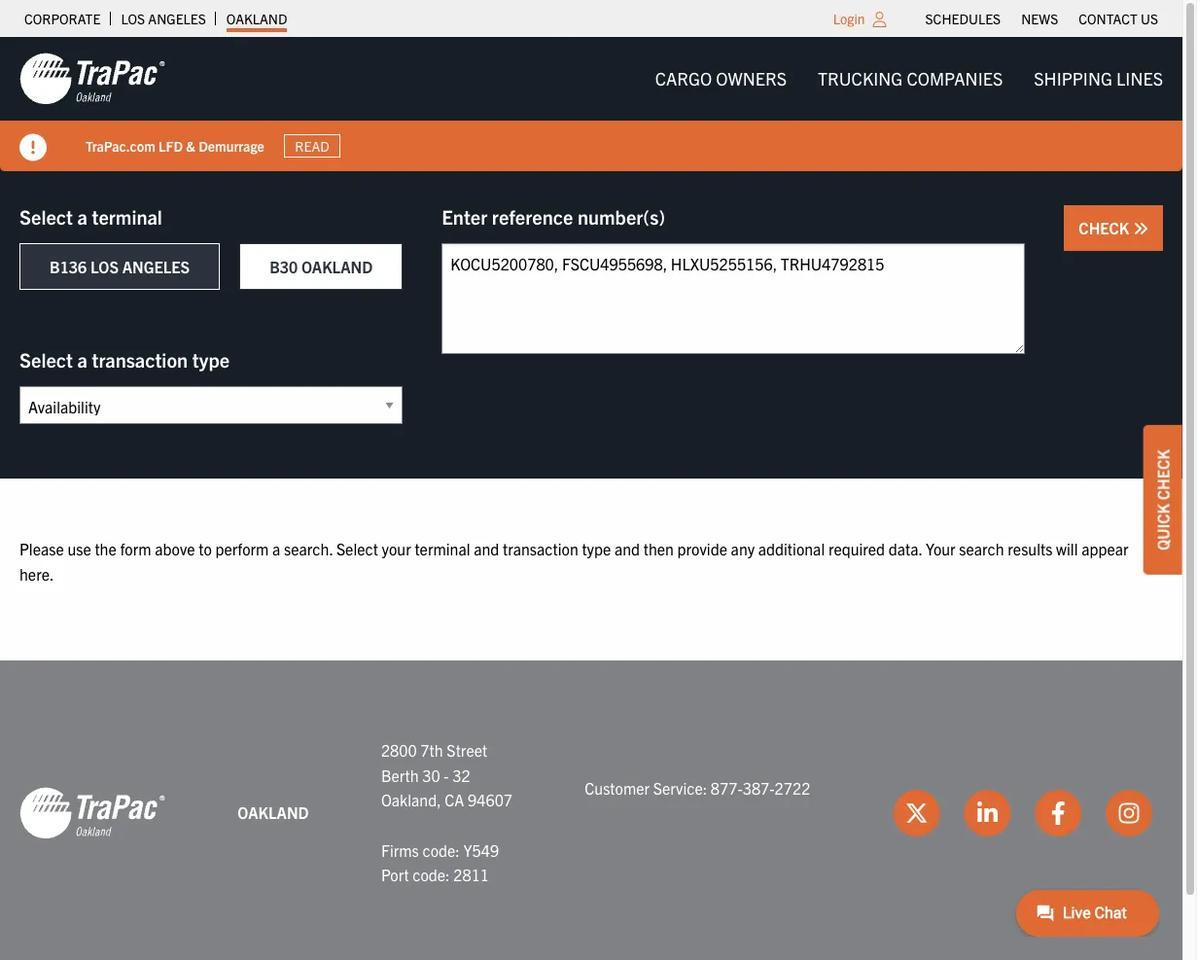 Task type: locate. For each thing, give the bounding box(es) containing it.
0 vertical spatial los
[[121, 10, 145, 27]]

menu bar containing cargo owners
[[640, 59, 1179, 98]]

0 vertical spatial transaction
[[92, 347, 188, 372]]

0 horizontal spatial type
[[192, 347, 230, 372]]

and right your
[[474, 539, 499, 558]]

code: right port
[[413, 865, 450, 884]]

0 vertical spatial code:
[[423, 840, 460, 859]]

1 vertical spatial oakland image
[[19, 786, 165, 840]]

0 vertical spatial terminal
[[92, 204, 162, 229]]

banner
[[0, 37, 1197, 171]]

read link
[[284, 134, 341, 158]]

reference
[[492, 204, 573, 229]]

2 vertical spatial select
[[336, 539, 378, 558]]

0 vertical spatial angeles
[[148, 10, 206, 27]]

owners
[[716, 67, 787, 89]]

companies
[[907, 67, 1003, 89]]

-
[[444, 765, 449, 785]]

us
[[1141, 10, 1159, 27]]

1 vertical spatial code:
[[413, 865, 450, 884]]

los
[[121, 10, 145, 27], [90, 257, 119, 276]]

berth
[[381, 765, 419, 785]]

2 vertical spatial a
[[272, 539, 281, 558]]

additional
[[759, 539, 825, 558]]

code:
[[423, 840, 460, 859], [413, 865, 450, 884]]

your
[[382, 539, 411, 558]]

&
[[186, 137, 195, 154]]

oakland
[[226, 10, 287, 27], [301, 257, 373, 276], [238, 803, 309, 822]]

los angeles link
[[121, 5, 206, 32]]

menu bar up shipping
[[915, 5, 1169, 32]]

select left your
[[336, 539, 378, 558]]

1 vertical spatial solid image
[[1133, 221, 1149, 236]]

los right corporate 'link'
[[121, 10, 145, 27]]

Enter reference number(s) text field
[[442, 243, 1026, 354]]

menu bar down light image
[[640, 59, 1179, 98]]

appear
[[1082, 539, 1129, 558]]

select down b136
[[19, 347, 73, 372]]

type
[[192, 347, 230, 372], [582, 539, 611, 558]]

quick check link
[[1144, 425, 1183, 574]]

los right b136
[[90, 257, 119, 276]]

quick
[[1154, 503, 1173, 550]]

cargo
[[655, 67, 712, 89]]

menu bar
[[915, 5, 1169, 32], [640, 59, 1179, 98]]

demurrage
[[199, 137, 264, 154]]

provide
[[678, 539, 728, 558]]

a left search.
[[272, 539, 281, 558]]

1 horizontal spatial solid image
[[1133, 221, 1149, 236]]

oakland image
[[19, 52, 165, 106], [19, 786, 165, 840]]

number(s)
[[578, 204, 666, 229]]

a down b136
[[77, 347, 87, 372]]

a inside please use the form above to perform a search. select your terminal and transaction type and then provide any additional required data. your search results will appear here.
[[272, 539, 281, 558]]

oakland,
[[381, 790, 441, 810]]

0 horizontal spatial solid image
[[19, 134, 47, 161]]

select
[[19, 204, 73, 229], [19, 347, 73, 372], [336, 539, 378, 558]]

terminal up b136 los angeles
[[92, 204, 162, 229]]

1 horizontal spatial check
[[1154, 449, 1173, 500]]

1 vertical spatial menu bar
[[640, 59, 1179, 98]]

b136 los angeles
[[50, 257, 190, 276]]

then
[[644, 539, 674, 558]]

read
[[295, 137, 329, 155]]

0 vertical spatial oakland image
[[19, 52, 165, 106]]

30
[[422, 765, 440, 785]]

0 vertical spatial type
[[192, 347, 230, 372]]

0 vertical spatial oakland
[[226, 10, 287, 27]]

will
[[1056, 539, 1078, 558]]

0 vertical spatial solid image
[[19, 134, 47, 161]]

and left then
[[615, 539, 640, 558]]

angeles down select a terminal
[[122, 257, 190, 276]]

0 horizontal spatial los
[[90, 257, 119, 276]]

1 horizontal spatial type
[[582, 539, 611, 558]]

news link
[[1022, 5, 1059, 32]]

0 horizontal spatial transaction
[[92, 347, 188, 372]]

trucking companies
[[818, 67, 1003, 89]]

oakland link
[[226, 5, 287, 32]]

0 vertical spatial check
[[1079, 218, 1133, 237]]

0 vertical spatial menu bar
[[915, 5, 1169, 32]]

trucking
[[818, 67, 903, 89]]

code: up 2811
[[423, 840, 460, 859]]

shipping lines link
[[1019, 59, 1179, 98]]

0 horizontal spatial and
[[474, 539, 499, 558]]

required
[[829, 539, 885, 558]]

terminal inside please use the form above to perform a search. select your terminal and transaction type and then provide any additional required data. your search results will appear here.
[[415, 539, 470, 558]]

1 oakland image from the top
[[19, 52, 165, 106]]

enter reference number(s)
[[442, 204, 666, 229]]

search.
[[284, 539, 333, 558]]

select a terminal
[[19, 204, 162, 229]]

0 vertical spatial a
[[77, 204, 87, 229]]

customer service: 877-387-2722
[[585, 778, 811, 797]]

cargo owners link
[[640, 59, 803, 98]]

schedules link
[[926, 5, 1001, 32]]

shipping
[[1034, 67, 1113, 89]]

light image
[[873, 12, 887, 27]]

1 horizontal spatial transaction
[[503, 539, 579, 558]]

menu bar containing schedules
[[915, 5, 1169, 32]]

1 horizontal spatial and
[[615, 539, 640, 558]]

1 vertical spatial terminal
[[415, 539, 470, 558]]

0 horizontal spatial terminal
[[92, 204, 162, 229]]

a up b136
[[77, 204, 87, 229]]

select inside please use the form above to perform a search. select your terminal and transaction type and then provide any additional required data. your search results will appear here.
[[336, 539, 378, 558]]

footer containing 2800 7th street
[[0, 661, 1183, 960]]

b30 oakland
[[270, 257, 373, 276]]

menu bar inside banner
[[640, 59, 1179, 98]]

angeles left "oakland" link
[[148, 10, 206, 27]]

angeles
[[148, 10, 206, 27], [122, 257, 190, 276]]

footer
[[0, 661, 1183, 960]]

terminal right your
[[415, 539, 470, 558]]

select up b136
[[19, 204, 73, 229]]

1 vertical spatial a
[[77, 347, 87, 372]]

transaction
[[92, 347, 188, 372], [503, 539, 579, 558]]

a for transaction
[[77, 347, 87, 372]]

and
[[474, 539, 499, 558], [615, 539, 640, 558]]

1 horizontal spatial terminal
[[415, 539, 470, 558]]

7th
[[421, 740, 443, 760]]

select a transaction type
[[19, 347, 230, 372]]

y549
[[463, 840, 499, 859]]

lines
[[1117, 67, 1163, 89]]

387-
[[743, 778, 775, 797]]

terminal
[[92, 204, 162, 229], [415, 539, 470, 558]]

0 vertical spatial select
[[19, 204, 73, 229]]

1 vertical spatial transaction
[[503, 539, 579, 558]]

b136
[[50, 257, 87, 276]]

a
[[77, 204, 87, 229], [77, 347, 87, 372], [272, 539, 281, 558]]

1 vertical spatial type
[[582, 539, 611, 558]]

corporate
[[24, 10, 101, 27]]

enter
[[442, 204, 488, 229]]

search
[[959, 539, 1005, 558]]

solid image inside check button
[[1133, 221, 1149, 236]]

solid image
[[19, 134, 47, 161], [1133, 221, 1149, 236]]

transaction inside please use the form above to perform a search. select your terminal and transaction type and then provide any additional required data. your search results will appear here.
[[503, 539, 579, 558]]

banner containing cargo owners
[[0, 37, 1197, 171]]

to
[[199, 539, 212, 558]]

2 vertical spatial oakland
[[238, 803, 309, 822]]

check
[[1079, 218, 1133, 237], [1154, 449, 1173, 500]]

0 horizontal spatial check
[[1079, 218, 1133, 237]]

1 vertical spatial select
[[19, 347, 73, 372]]



Task type: vqa. For each thing, say whether or not it's contained in the screenshot.
type
yes



Task type: describe. For each thing, give the bounding box(es) containing it.
ca
[[445, 790, 464, 810]]

contact us link
[[1079, 5, 1159, 32]]

1 horizontal spatial los
[[121, 10, 145, 27]]

1 vertical spatial angeles
[[122, 257, 190, 276]]

perform
[[215, 539, 269, 558]]

form
[[120, 539, 151, 558]]

877-
[[711, 778, 743, 797]]

type inside please use the form above to perform a search. select your terminal and transaction type and then provide any additional required data. your search results will appear here.
[[582, 539, 611, 558]]

login link
[[833, 10, 865, 27]]

1 vertical spatial los
[[90, 257, 119, 276]]

select for select a terminal
[[19, 204, 73, 229]]

port
[[381, 865, 409, 884]]

1 vertical spatial oakland
[[301, 257, 373, 276]]

quick check
[[1154, 449, 1173, 550]]

select for select a transaction type
[[19, 347, 73, 372]]

2800 7th street berth 30 - 32 oakland, ca 94607
[[381, 740, 513, 810]]

2722
[[775, 778, 811, 797]]

solid image inside banner
[[19, 134, 47, 161]]

2 oakland image from the top
[[19, 786, 165, 840]]

please use the form above to perform a search. select your terminal and transaction type and then provide any additional required data. your search results will appear here.
[[19, 539, 1129, 583]]

firms
[[381, 840, 419, 859]]

customer
[[585, 778, 650, 797]]

cargo owners
[[655, 67, 787, 89]]

the
[[95, 539, 117, 558]]

firms code:  y549 port code:  2811
[[381, 840, 499, 884]]

news
[[1022, 10, 1059, 27]]

check inside button
[[1079, 218, 1133, 237]]

check button
[[1065, 205, 1163, 251]]

above
[[155, 539, 195, 558]]

login
[[833, 10, 865, 27]]

any
[[731, 539, 755, 558]]

use
[[68, 539, 91, 558]]

shipping lines
[[1034, 67, 1163, 89]]

1 vertical spatial check
[[1154, 449, 1173, 500]]

here.
[[19, 564, 54, 583]]

contact us
[[1079, 10, 1159, 27]]

lfd
[[159, 137, 183, 154]]

a for terminal
[[77, 204, 87, 229]]

los angeles
[[121, 10, 206, 27]]

2811
[[454, 865, 489, 884]]

your
[[926, 539, 956, 558]]

2800
[[381, 740, 417, 760]]

schedules
[[926, 10, 1001, 27]]

results
[[1008, 539, 1053, 558]]

please
[[19, 539, 64, 558]]

trapac.com lfd & demurrage
[[86, 137, 264, 154]]

corporate link
[[24, 5, 101, 32]]

2 and from the left
[[615, 539, 640, 558]]

data.
[[889, 539, 923, 558]]

b30
[[270, 257, 298, 276]]

contact
[[1079, 10, 1138, 27]]

trapac.com
[[86, 137, 155, 154]]

32
[[453, 765, 471, 785]]

trucking companies link
[[803, 59, 1019, 98]]

street
[[447, 740, 488, 760]]

service:
[[653, 778, 707, 797]]

1 and from the left
[[474, 539, 499, 558]]

94607
[[468, 790, 513, 810]]



